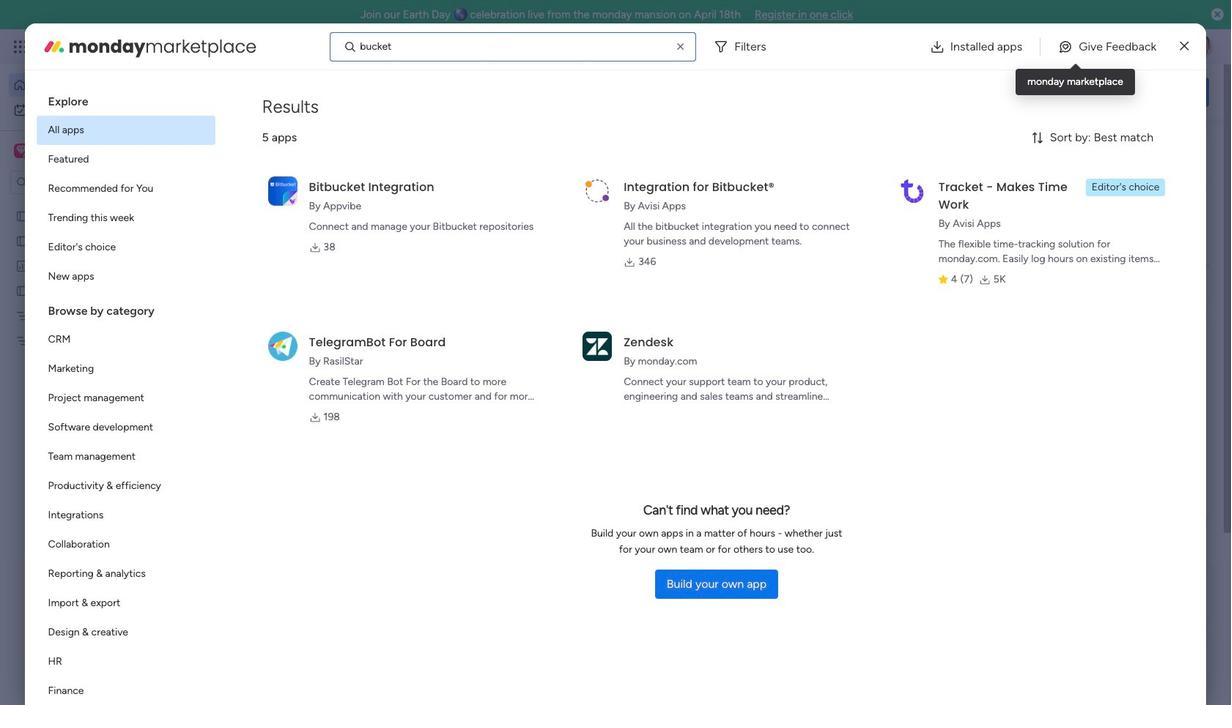Task type: locate. For each thing, give the bounding box(es) containing it.
0 vertical spatial heading
[[36, 82, 215, 116]]

select product image
[[13, 40, 28, 54]]

dapulse x slim image
[[1180, 38, 1189, 55], [1187, 136, 1205, 153]]

0 vertical spatial dapulse x slim image
[[1180, 38, 1189, 55]]

circle o image
[[1011, 242, 1021, 253]]

3 public board image from the top
[[15, 284, 29, 298]]

app logo image
[[268, 176, 297, 206], [583, 176, 612, 206], [898, 176, 927, 206], [268, 332, 297, 361], [583, 332, 612, 361]]

public board image
[[15, 209, 29, 223], [15, 234, 29, 248], [15, 284, 29, 298]]

monday marketplace image left search everything image
[[1068, 40, 1082, 54]]

workspace image
[[14, 143, 29, 159], [16, 143, 26, 159]]

getting started element
[[989, 563, 1209, 622]]

public dashboard image
[[15, 259, 29, 273]]

monday marketplace image right select product icon
[[42, 35, 66, 58]]

notifications image
[[971, 40, 986, 54]]

v2 user feedback image
[[1001, 84, 1012, 100]]

monday marketplace image
[[42, 35, 66, 58], [1068, 40, 1082, 54]]

1 vertical spatial public board image
[[15, 234, 29, 248]]

2 vertical spatial public board image
[[15, 284, 29, 298]]

help image
[[1136, 40, 1151, 54]]

1 vertical spatial heading
[[36, 292, 215, 325]]

list box
[[36, 82, 215, 706], [0, 200, 187, 551]]

heading
[[36, 82, 215, 116], [36, 292, 215, 325]]

0 horizontal spatial monday marketplace image
[[42, 35, 66, 58]]

v2 bolt switch image
[[1116, 84, 1124, 100]]

help center element
[[989, 634, 1209, 692]]

terry turtle image
[[1190, 35, 1214, 59]]

2 heading from the top
[[36, 292, 215, 325]]

2 image
[[1014, 30, 1027, 47]]

option
[[9, 73, 178, 97], [9, 98, 178, 122], [36, 116, 215, 145], [36, 145, 215, 174], [36, 174, 215, 204], [0, 203, 187, 206], [36, 204, 215, 233], [36, 233, 215, 262], [36, 262, 215, 292], [36, 325, 215, 355], [36, 355, 215, 384], [36, 384, 215, 413], [36, 413, 215, 443], [36, 443, 215, 472], [36, 472, 215, 501], [36, 501, 215, 531], [36, 531, 215, 560], [36, 560, 215, 589], [36, 589, 215, 619], [36, 619, 215, 648], [36, 648, 215, 677], [36, 677, 215, 706]]

0 vertical spatial public board image
[[15, 209, 29, 223]]



Task type: vqa. For each thing, say whether or not it's contained in the screenshot.
Close Update feed (Inbox) image at the left bottom
no



Task type: describe. For each thing, give the bounding box(es) containing it.
1 horizontal spatial monday marketplace image
[[1068, 40, 1082, 54]]

quick search results list box
[[226, 166, 954, 540]]

1 vertical spatial dapulse x slim image
[[1187, 136, 1205, 153]]

2 public board image from the top
[[15, 234, 29, 248]]

see plans image
[[243, 39, 256, 55]]

1 public board image from the top
[[15, 209, 29, 223]]

check circle image
[[1011, 186, 1021, 197]]

1 workspace image from the left
[[14, 143, 29, 159]]

search everything image
[[1104, 40, 1118, 54]]

Search in workspace field
[[31, 174, 122, 191]]

2 workspace image from the left
[[16, 143, 26, 159]]

workspace selection element
[[14, 142, 122, 161]]

1 heading from the top
[[36, 82, 215, 116]]

update feed image
[[1003, 40, 1018, 54]]



